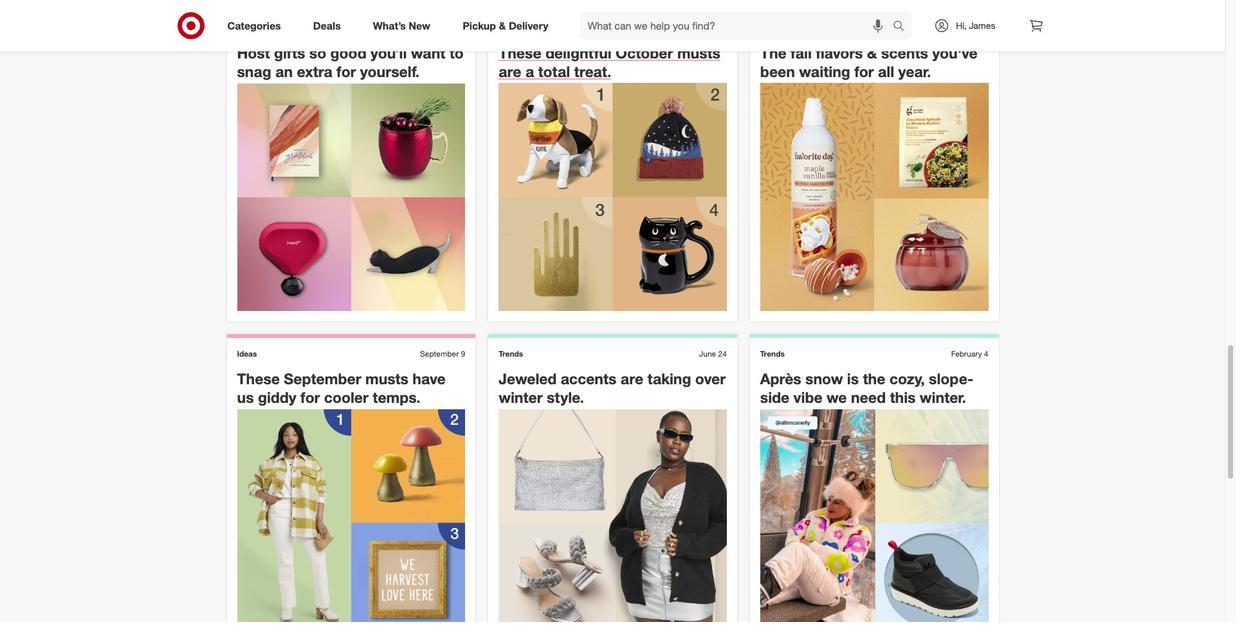 Task type: vqa. For each thing, say whether or not it's contained in the screenshot.
The Gifts
yes



Task type: locate. For each thing, give the bounding box(es) containing it.
october 21
[[426, 23, 465, 33]]

search button
[[887, 12, 918, 42]]

we
[[827, 389, 847, 407]]

are left "a" on the top of page
[[499, 62, 521, 80]]

flavors
[[816, 44, 863, 62]]

0 horizontal spatial october
[[426, 23, 454, 33]]

the
[[760, 44, 787, 62]]

musts inside the 'these delightful october musts are a total treat.'
[[677, 44, 720, 62]]

1 horizontal spatial trends
[[760, 349, 785, 359]]

trends for après snow is the cozy, slope- side vibe we need this winter.
[[760, 349, 785, 359]]

1 horizontal spatial are
[[621, 370, 643, 388]]

1 vertical spatial musts
[[365, 370, 408, 388]]

ideas up us
[[237, 349, 257, 359]]

september up you've
[[939, 23, 978, 33]]

scents
[[881, 44, 928, 62]]

1 horizontal spatial &
[[867, 44, 877, 62]]

good
[[330, 44, 366, 62]]

for
[[337, 62, 356, 80], [854, 62, 874, 80], [300, 389, 320, 407]]

accents
[[561, 370, 617, 388]]

1 vertical spatial are
[[621, 370, 643, 388]]

february
[[951, 349, 982, 359]]

september inside these september musts have us giddy for cooler temps.
[[284, 370, 361, 388]]

0 horizontal spatial are
[[499, 62, 521, 80]]

the fall flavors & scents you've been waiting for all year. image
[[760, 83, 988, 311]]

musts inside these september musts have us giddy for cooler temps.
[[365, 370, 408, 388]]

slope-
[[929, 370, 974, 388]]

september up the cooler on the bottom left
[[284, 370, 361, 388]]

categories link
[[216, 12, 297, 40]]

october
[[426, 23, 454, 33], [616, 44, 673, 62]]

après
[[760, 370, 801, 388]]

style.
[[547, 389, 584, 407]]

want
[[411, 44, 445, 62]]

2 horizontal spatial for
[[854, 62, 874, 80]]

0 horizontal spatial for
[[300, 389, 320, 407]]

september
[[677, 23, 716, 33], [939, 23, 978, 33], [420, 349, 459, 359], [284, 370, 361, 388]]

1 horizontal spatial these
[[499, 44, 541, 62]]

new
[[409, 19, 430, 32]]

deals
[[313, 19, 341, 32]]

& left scents
[[867, 44, 877, 62]]

1 vertical spatial &
[[867, 44, 877, 62]]

for down good
[[337, 62, 356, 80]]

vibe
[[794, 389, 823, 407]]

musts down september 30
[[677, 44, 720, 62]]

0 vertical spatial musts
[[677, 44, 720, 62]]

yourself.
[[360, 62, 420, 80]]

pickup & delivery
[[463, 19, 548, 32]]

october inside the 'these delightful october musts are a total treat.'
[[616, 44, 673, 62]]

these up "a" on the top of page
[[499, 44, 541, 62]]

ideas for these delightful october musts are a total treat.
[[499, 23, 519, 33]]

What can we help you find? suggestions appear below search field
[[580, 12, 896, 40]]

what's new
[[373, 19, 430, 32]]

trends up après
[[760, 349, 785, 359]]

are
[[499, 62, 521, 80], [621, 370, 643, 388]]

hi,
[[956, 20, 967, 31]]

these delightful october musts are a total treat. image
[[499, 83, 727, 311]]

these for us
[[237, 370, 280, 388]]

ideas right 'pickup'
[[499, 23, 519, 33]]

ideas
[[237, 23, 257, 33], [499, 23, 519, 33], [237, 349, 257, 359]]

1 horizontal spatial for
[[337, 62, 356, 80]]

jeweled accents are taking over winter style.
[[499, 370, 726, 407]]

0 horizontal spatial &
[[499, 19, 506, 32]]

0 vertical spatial these
[[499, 44, 541, 62]]

september for september 9
[[420, 349, 459, 359]]

james
[[969, 20, 996, 31]]

june 24
[[699, 349, 727, 359]]

0 vertical spatial are
[[499, 62, 521, 80]]

for right giddy
[[300, 389, 320, 407]]

1 vertical spatial october
[[616, 44, 673, 62]]

september 9
[[420, 349, 465, 359]]

jeweled accents are taking over winter style. image
[[499, 410, 727, 623]]

delivery
[[509, 19, 548, 32]]

0 vertical spatial october
[[426, 23, 454, 33]]

& inside the fall flavors & scents you've been waiting for all year.
[[867, 44, 877, 62]]

2 trends from the left
[[760, 349, 785, 359]]

september left 9
[[420, 349, 459, 359]]

1 trends from the left
[[499, 349, 523, 359]]

1 horizontal spatial musts
[[677, 44, 720, 62]]

& right 'pickup'
[[499, 19, 506, 32]]

been
[[760, 62, 795, 80]]

trends
[[499, 349, 523, 359], [760, 349, 785, 359]]

delightful
[[546, 44, 612, 62]]

the
[[863, 370, 885, 388]]

are inside jeweled accents are taking over winter style.
[[621, 370, 643, 388]]

ideas for these september musts have us giddy for cooler temps.
[[237, 349, 257, 359]]

trends up jeweled
[[499, 349, 523, 359]]

these up us
[[237, 370, 280, 388]]

0 horizontal spatial trends
[[499, 349, 523, 359]]

an
[[275, 62, 293, 80]]

september 30
[[677, 23, 727, 33]]

snow
[[806, 370, 843, 388]]

for inside host gifts so good you'll want to snag an extra for yourself.
[[337, 62, 356, 80]]

1 horizontal spatial october
[[616, 44, 673, 62]]

host gifts so good you'll want to snag an extra for yourself. image
[[237, 83, 465, 311]]

september left 30
[[677, 23, 716, 33]]

total
[[538, 62, 570, 80]]

so
[[309, 44, 326, 62]]

jeweled
[[499, 370, 557, 388]]

&
[[499, 19, 506, 32], [867, 44, 877, 62]]

you'll
[[371, 44, 407, 62]]

treat.
[[574, 62, 611, 80]]

for left all
[[854, 62, 874, 80]]

après snow is the cozy, slope-side vibe we need this winter. image
[[760, 410, 988, 623]]

hi, james
[[956, 20, 996, 31]]

0 horizontal spatial these
[[237, 370, 280, 388]]

trends for jeweled accents are taking over winter style.
[[499, 349, 523, 359]]

these inside the 'these delightful october musts are a total treat.'
[[499, 44, 541, 62]]

waiting
[[799, 62, 850, 80]]

winter
[[499, 389, 543, 407]]

june
[[699, 349, 716, 359]]

0 horizontal spatial musts
[[365, 370, 408, 388]]

musts up temps.
[[365, 370, 408, 388]]

21
[[457, 23, 465, 33]]

1 vertical spatial these
[[237, 370, 280, 388]]

0 vertical spatial &
[[499, 19, 506, 32]]

are inside the 'these delightful october musts are a total treat.'
[[499, 62, 521, 80]]

musts
[[677, 44, 720, 62], [365, 370, 408, 388]]

ideas up host
[[237, 23, 257, 33]]

these inside these september musts have us giddy for cooler temps.
[[237, 370, 280, 388]]

are left taking
[[621, 370, 643, 388]]

these
[[499, 44, 541, 62], [237, 370, 280, 388]]

après snow is the cozy, slope- side vibe we need this winter.
[[760, 370, 974, 407]]



Task type: describe. For each thing, give the bounding box(es) containing it.
cozy,
[[890, 370, 925, 388]]

extra
[[297, 62, 332, 80]]

over
[[695, 370, 726, 388]]

the fall flavors & scents you've been waiting for all year.
[[760, 44, 978, 80]]

these for are
[[499, 44, 541, 62]]

what's
[[373, 19, 406, 32]]

these delightful october musts are a total treat.
[[499, 44, 720, 80]]

need
[[851, 389, 886, 407]]

to
[[450, 44, 464, 62]]

pickup & delivery link
[[452, 12, 565, 40]]

a
[[526, 62, 534, 80]]

cooler
[[324, 389, 369, 407]]

for inside the fall flavors & scents you've been waiting for all year.
[[854, 62, 874, 80]]

winter.
[[920, 389, 966, 407]]

giddy
[[258, 389, 296, 407]]

have
[[413, 370, 446, 388]]

snag
[[237, 62, 271, 80]]

these september musts have us giddy for cooler temps. image
[[237, 410, 465, 623]]

you've
[[932, 44, 978, 62]]

deals link
[[302, 12, 357, 40]]

temps.
[[373, 389, 420, 407]]

ideas for host gifts so good you'll want to snag an extra for yourself.
[[237, 23, 257, 33]]

is
[[847, 370, 859, 388]]

september for september 30
[[677, 23, 716, 33]]

us
[[237, 389, 254, 407]]

search
[[887, 20, 918, 33]]

9
[[461, 349, 465, 359]]

february 4
[[951, 349, 988, 359]]

pickup
[[463, 19, 496, 32]]

taking
[[648, 370, 691, 388]]

30
[[718, 23, 727, 33]]

16
[[980, 23, 988, 33]]

year.
[[898, 62, 931, 80]]

categories
[[227, 19, 281, 32]]

fall
[[791, 44, 812, 62]]

september for september 16
[[939, 23, 978, 33]]

24
[[718, 349, 727, 359]]

all
[[878, 62, 894, 80]]

this
[[890, 389, 916, 407]]

4
[[984, 349, 988, 359]]

for inside these september musts have us giddy for cooler temps.
[[300, 389, 320, 407]]

host gifts so good you'll want to snag an extra for yourself.
[[237, 44, 464, 80]]

what's new link
[[362, 12, 447, 40]]

gifts
[[274, 44, 305, 62]]

host
[[237, 44, 270, 62]]

september 16
[[939, 23, 988, 33]]

side
[[760, 389, 789, 407]]

these september musts have us giddy for cooler temps.
[[237, 370, 446, 407]]



